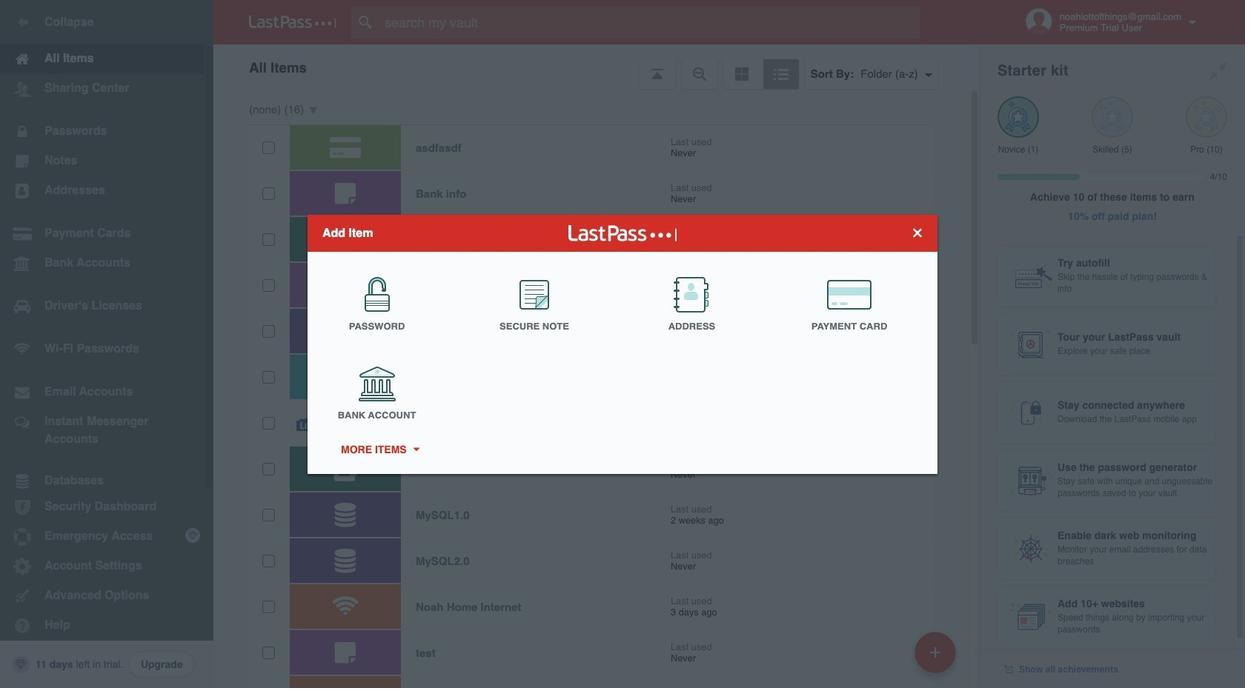 Task type: locate. For each thing, give the bounding box(es) containing it.
lastpass image
[[249, 16, 337, 29]]

caret right image
[[411, 448, 421, 452]]

dialog
[[308, 215, 938, 474]]

vault options navigation
[[214, 44, 980, 89]]



Task type: describe. For each thing, give the bounding box(es) containing it.
new item image
[[931, 648, 941, 658]]

search my vault text field
[[351, 6, 944, 39]]

main navigation navigation
[[0, 0, 214, 689]]

Search search field
[[351, 6, 944, 39]]

new item navigation
[[910, 628, 965, 689]]



Task type: vqa. For each thing, say whether or not it's contained in the screenshot.
New item element
no



